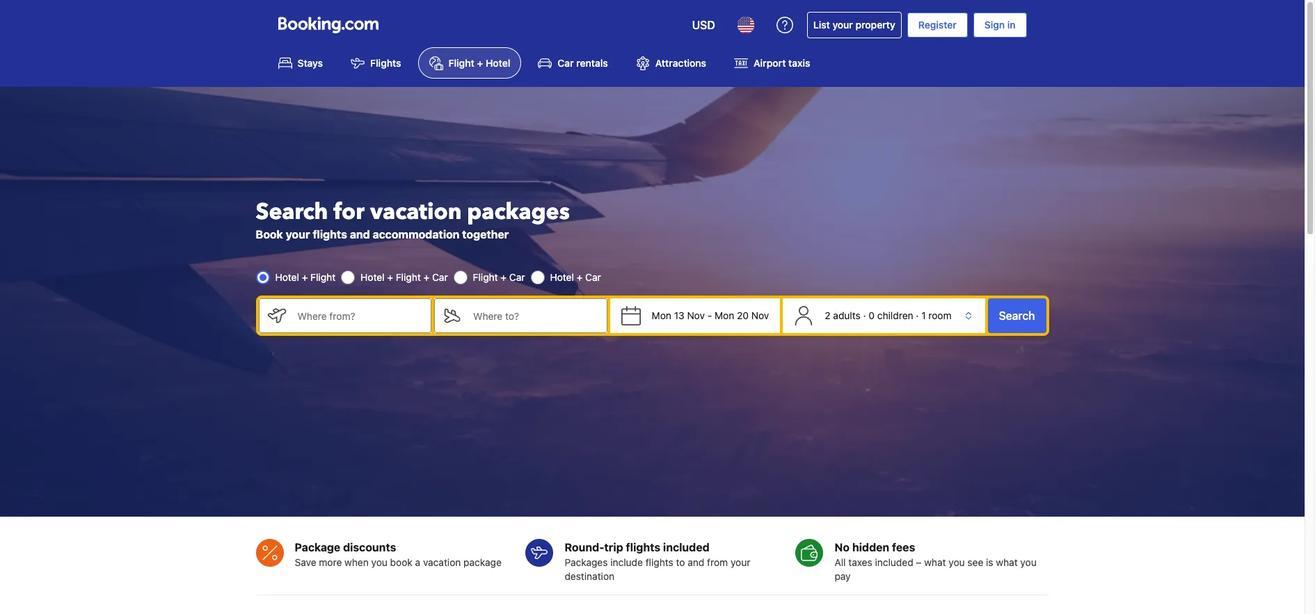 Task type: describe. For each thing, give the bounding box(es) containing it.
destination
[[565, 571, 615, 583]]

2 · from the left
[[917, 310, 919, 322]]

for
[[334, 197, 365, 228]]

see
[[968, 557, 984, 569]]

packages
[[565, 557, 608, 569]]

package
[[464, 557, 502, 569]]

package
[[295, 542, 341, 554]]

usd
[[693, 19, 716, 31]]

room
[[929, 310, 952, 322]]

mon 13 nov - mon 20 nov
[[652, 310, 770, 322]]

1 what from the left
[[925, 557, 947, 569]]

pay
[[835, 571, 851, 583]]

2 adults · 0 children · 1 room
[[825, 310, 952, 322]]

to
[[676, 557, 685, 569]]

search for vacation packages book your flights and accommodation together
[[256, 197, 570, 241]]

sign
[[985, 19, 1005, 31]]

round-
[[565, 542, 605, 554]]

2 mon from the left
[[715, 310, 735, 322]]

sign in link
[[974, 13, 1027, 38]]

airport taxis
[[754, 57, 811, 69]]

+ for hotel + flight + car
[[387, 272, 393, 284]]

discounts
[[343, 542, 396, 554]]

stays
[[298, 57, 323, 69]]

sign in
[[985, 19, 1016, 31]]

1 mon from the left
[[652, 310, 672, 322]]

included inside the no hidden fees all taxes included – what you see is what you pay
[[876, 557, 914, 569]]

rentals
[[577, 57, 608, 69]]

and inside the search for vacation packages book your flights and accommodation together
[[350, 229, 370, 241]]

1 · from the left
[[864, 310, 867, 322]]

package discounts save more when you book a vacation package
[[295, 542, 502, 569]]

+ for hotel + car
[[577, 272, 583, 284]]

flight inside 'link'
[[449, 57, 475, 69]]

airport taxis link
[[723, 47, 822, 79]]

packages
[[467, 197, 570, 228]]

your inside the search for vacation packages book your flights and accommodation together
[[286, 229, 310, 241]]

1 vertical spatial flights
[[626, 542, 661, 554]]

search button
[[988, 299, 1047, 334]]

list your property link
[[808, 12, 902, 38]]

stays link
[[267, 47, 334, 79]]

together
[[462, 229, 509, 241]]

attractions
[[656, 57, 707, 69]]

more
[[319, 557, 342, 569]]

your inside round-trip flights included packages include flights to and from your destination
[[731, 557, 751, 569]]

3 you from the left
[[1021, 557, 1037, 569]]

2 what from the left
[[997, 557, 1018, 569]]

in
[[1008, 19, 1016, 31]]

hotel + flight
[[275, 272, 336, 284]]

-
[[708, 310, 712, 322]]

list
[[814, 19, 831, 31]]

Where from? field
[[287, 299, 432, 334]]

included inside round-trip flights included packages include flights to and from your destination
[[664, 542, 710, 554]]

flights
[[370, 57, 401, 69]]

flights for for
[[313, 229, 347, 241]]

flight + car
[[473, 272, 525, 284]]

flights link
[[340, 47, 413, 79]]

round-trip flights included packages include flights to and from your destination
[[565, 542, 751, 583]]



Task type: vqa. For each thing, say whether or not it's contained in the screenshot.
Actual to the top
no



Task type: locate. For each thing, give the bounding box(es) containing it.
flight + hotel link
[[418, 47, 522, 79]]

and down for
[[350, 229, 370, 241]]

· left 0
[[864, 310, 867, 322]]

included down fees
[[876, 557, 914, 569]]

all
[[835, 557, 846, 569]]

1 horizontal spatial nov
[[752, 310, 770, 322]]

a
[[415, 557, 421, 569]]

your right from
[[731, 557, 751, 569]]

1 horizontal spatial mon
[[715, 310, 735, 322]]

vacation right a
[[423, 557, 461, 569]]

1 horizontal spatial ·
[[917, 310, 919, 322]]

1 horizontal spatial your
[[731, 557, 751, 569]]

you left see
[[949, 557, 965, 569]]

and
[[350, 229, 370, 241], [688, 557, 705, 569]]

hidden
[[853, 542, 890, 554]]

2 horizontal spatial you
[[1021, 557, 1037, 569]]

1
[[922, 310, 926, 322]]

1 horizontal spatial you
[[949, 557, 965, 569]]

when
[[345, 557, 369, 569]]

included
[[664, 542, 710, 554], [876, 557, 914, 569]]

airport
[[754, 57, 786, 69]]

register
[[919, 19, 957, 31]]

0 horizontal spatial you
[[372, 557, 388, 569]]

1 vertical spatial included
[[876, 557, 914, 569]]

from
[[708, 557, 728, 569]]

is
[[987, 557, 994, 569]]

0 vertical spatial vacation
[[370, 197, 462, 228]]

2 vertical spatial your
[[731, 557, 751, 569]]

0 horizontal spatial mon
[[652, 310, 672, 322]]

usd button
[[684, 8, 724, 42]]

+ for hotel + flight
[[302, 272, 308, 284]]

+
[[477, 57, 483, 69], [302, 272, 308, 284], [387, 272, 393, 284], [424, 272, 430, 284], [501, 272, 507, 284], [577, 272, 583, 284]]

flights inside the search for vacation packages book your flights and accommodation together
[[313, 229, 347, 241]]

+ for flight + hotel
[[477, 57, 483, 69]]

hotel
[[486, 57, 511, 69], [275, 272, 299, 284], [361, 272, 385, 284], [550, 272, 574, 284]]

13
[[674, 310, 685, 322]]

0 vertical spatial flights
[[313, 229, 347, 241]]

taxes
[[849, 557, 873, 569]]

mon left 13
[[652, 310, 672, 322]]

Where to? field
[[462, 299, 608, 334]]

flight + hotel
[[449, 57, 511, 69]]

hotel inside 'link'
[[486, 57, 511, 69]]

taxis
[[789, 57, 811, 69]]

hotel + flight + car
[[361, 272, 448, 284]]

1 horizontal spatial search
[[1000, 310, 1036, 323]]

2 vertical spatial flights
[[646, 557, 674, 569]]

· left 1
[[917, 310, 919, 322]]

include
[[611, 557, 643, 569]]

book
[[256, 229, 283, 241]]

1 vertical spatial search
[[1000, 310, 1036, 323]]

fees
[[893, 542, 916, 554]]

0 vertical spatial included
[[664, 542, 710, 554]]

search inside button
[[1000, 310, 1036, 323]]

trip
[[605, 542, 624, 554]]

2 horizontal spatial your
[[833, 19, 854, 31]]

1 horizontal spatial what
[[997, 557, 1018, 569]]

flights
[[313, 229, 347, 241], [626, 542, 661, 554], [646, 557, 674, 569]]

1 horizontal spatial and
[[688, 557, 705, 569]]

car rentals
[[558, 57, 608, 69]]

0 horizontal spatial your
[[286, 229, 310, 241]]

flights for trip
[[646, 557, 674, 569]]

mon right -
[[715, 310, 735, 322]]

1 vertical spatial your
[[286, 229, 310, 241]]

flights left to
[[646, 557, 674, 569]]

2
[[825, 310, 831, 322]]

flights down for
[[313, 229, 347, 241]]

what
[[925, 557, 947, 569], [997, 557, 1018, 569]]

hotel for hotel + flight + car
[[361, 272, 385, 284]]

0 horizontal spatial ·
[[864, 310, 867, 322]]

·
[[864, 310, 867, 322], [917, 310, 919, 322]]

+ inside flight + hotel 'link'
[[477, 57, 483, 69]]

0 horizontal spatial what
[[925, 557, 947, 569]]

attractions link
[[625, 47, 718, 79]]

search for search
[[1000, 310, 1036, 323]]

1 you from the left
[[372, 557, 388, 569]]

accommodation
[[373, 229, 460, 241]]

1 nov from the left
[[688, 310, 705, 322]]

search
[[256, 197, 328, 228], [1000, 310, 1036, 323]]

and inside round-trip flights included packages include flights to and from your destination
[[688, 557, 705, 569]]

and right to
[[688, 557, 705, 569]]

flights up include on the left of the page
[[626, 542, 661, 554]]

nov right 20
[[752, 310, 770, 322]]

0 vertical spatial and
[[350, 229, 370, 241]]

you right is
[[1021, 557, 1037, 569]]

register link
[[908, 13, 968, 38]]

property
[[856, 19, 896, 31]]

0 vertical spatial search
[[256, 197, 328, 228]]

booking.com online hotel reservations image
[[278, 17, 378, 33]]

nov left -
[[688, 310, 705, 322]]

book
[[390, 557, 413, 569]]

20
[[737, 310, 749, 322]]

0 horizontal spatial search
[[256, 197, 328, 228]]

hotel for hotel + car
[[550, 272, 574, 284]]

0 vertical spatial your
[[833, 19, 854, 31]]

0 horizontal spatial included
[[664, 542, 710, 554]]

flight
[[449, 57, 475, 69], [311, 272, 336, 284], [396, 272, 421, 284], [473, 272, 498, 284]]

your right list
[[833, 19, 854, 31]]

0 horizontal spatial nov
[[688, 310, 705, 322]]

mon
[[652, 310, 672, 322], [715, 310, 735, 322]]

search inside the search for vacation packages book your flights and accommodation together
[[256, 197, 328, 228]]

you down discounts
[[372, 557, 388, 569]]

+ for flight + car
[[501, 272, 507, 284]]

nov
[[688, 310, 705, 322], [752, 310, 770, 322]]

children
[[878, 310, 914, 322]]

your right book
[[286, 229, 310, 241]]

search for search for vacation packages book your flights and accommodation together
[[256, 197, 328, 228]]

what right the –
[[925, 557, 947, 569]]

included up to
[[664, 542, 710, 554]]

you inside package discounts save more when you book a vacation package
[[372, 557, 388, 569]]

–
[[917, 557, 922, 569]]

save
[[295, 557, 317, 569]]

2 you from the left
[[949, 557, 965, 569]]

1 horizontal spatial included
[[876, 557, 914, 569]]

no
[[835, 542, 850, 554]]

car rentals link
[[527, 47, 620, 79]]

vacation
[[370, 197, 462, 228], [423, 557, 461, 569]]

1 vertical spatial vacation
[[423, 557, 461, 569]]

0 horizontal spatial and
[[350, 229, 370, 241]]

your
[[833, 19, 854, 31], [286, 229, 310, 241], [731, 557, 751, 569]]

vacation inside package discounts save more when you book a vacation package
[[423, 557, 461, 569]]

vacation up the accommodation
[[370, 197, 462, 228]]

hotel + car
[[550, 272, 601, 284]]

you
[[372, 557, 388, 569], [949, 557, 965, 569], [1021, 557, 1037, 569]]

0
[[869, 310, 875, 322]]

2 nov from the left
[[752, 310, 770, 322]]

car
[[558, 57, 574, 69], [432, 272, 448, 284], [510, 272, 525, 284], [586, 272, 601, 284]]

adults
[[834, 310, 861, 322]]

hotel for hotel + flight
[[275, 272, 299, 284]]

no hidden fees all taxes included – what you see is what you pay
[[835, 542, 1037, 583]]

list your property
[[814, 19, 896, 31]]

what right is
[[997, 557, 1018, 569]]

vacation inside the search for vacation packages book your flights and accommodation together
[[370, 197, 462, 228]]

1 vertical spatial and
[[688, 557, 705, 569]]



